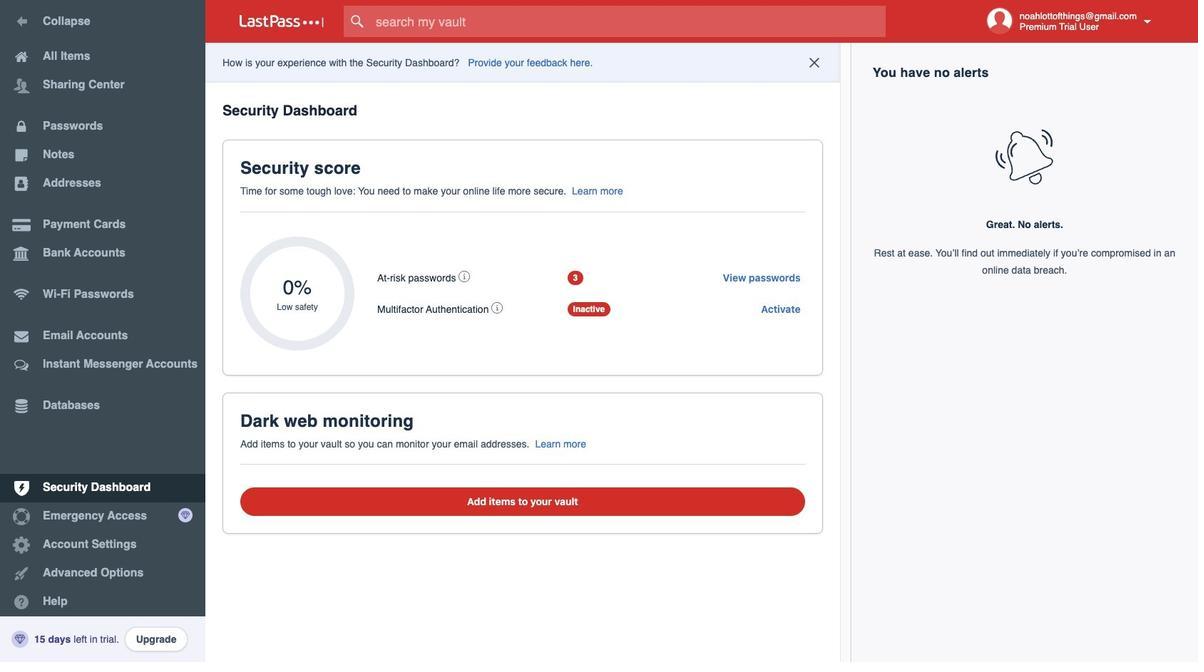 Task type: describe. For each thing, give the bounding box(es) containing it.
Search search field
[[344, 6, 914, 37]]



Task type: locate. For each thing, give the bounding box(es) containing it.
search my vault text field
[[344, 6, 914, 37]]

main navigation navigation
[[0, 0, 205, 663]]

lastpass image
[[240, 15, 324, 28]]



Task type: vqa. For each thing, say whether or not it's contained in the screenshot.
MAIN NAVIGATION "Navigation"
yes



